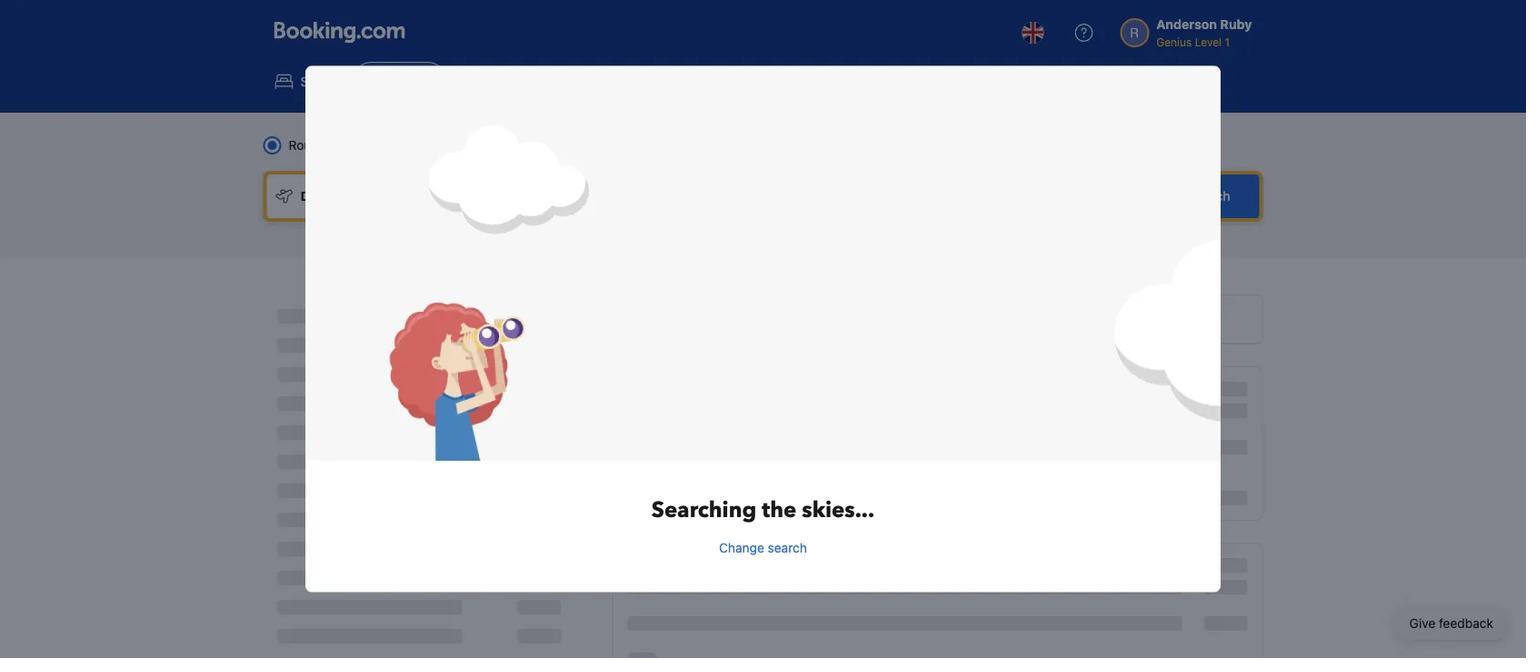 Task type: vqa. For each thing, say whether or not it's contained in the screenshot.
city
yes



Task type: describe. For each thing, give the bounding box(es) containing it.
search button
[[1160, 175, 1260, 218]]

search
[[1189, 189, 1231, 204]]

give
[[1410, 616, 1436, 631]]

round trip
[[289, 138, 350, 153]]

flights link
[[352, 62, 447, 102]]

round
[[289, 138, 326, 153]]

change search button
[[719, 539, 807, 557]]

stays link
[[260, 62, 348, 102]]

skies...
[[802, 495, 875, 525]]

give feedback
[[1410, 616, 1494, 631]]

searching the skies...
[[652, 495, 875, 525]]

economy
[[551, 138, 605, 153]]



Task type: locate. For each thing, give the bounding box(es) containing it.
change
[[719, 541, 764, 556]]

flights
[[393, 74, 432, 89]]

search
[[768, 541, 807, 556]]

searching
[[652, 495, 757, 525]]

multi-city
[[480, 138, 536, 153]]

city
[[515, 138, 536, 153]]

change search
[[719, 541, 807, 556]]

trip
[[330, 138, 350, 153]]

the
[[762, 495, 797, 525]]

booking.com logo image
[[274, 21, 405, 43], [274, 21, 405, 43]]

multi-
[[480, 138, 515, 153]]

stays
[[300, 74, 333, 89]]

give feedback button
[[1395, 607, 1508, 640]]

feedback
[[1439, 616, 1494, 631]]



